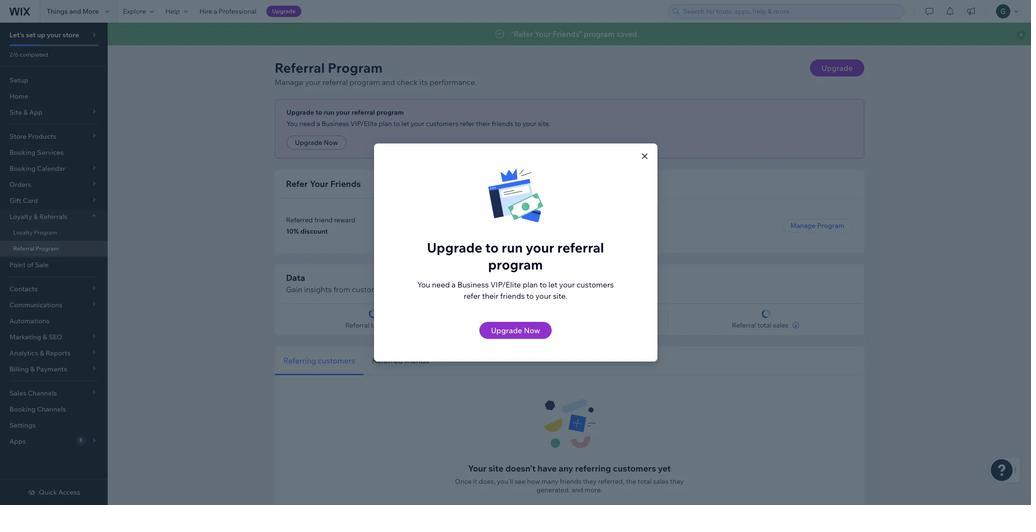 Task type: locate. For each thing, give the bounding box(es) containing it.
upgrade now down you need a business vip/elite plan to let your customers refer their friends to your site. at the bottom
[[491, 326, 540, 335]]

let's
[[9, 31, 24, 39]]

1 horizontal spatial it
[[592, 29, 597, 39]]

add
[[575, 29, 590, 39]]

2 they from the left
[[670, 478, 684, 486]]

0 vertical spatial business
[[322, 119, 349, 128]]

you
[[286, 119, 298, 128], [417, 280, 430, 290]]

1 vertical spatial it
[[473, 478, 477, 486]]

friends
[[330, 179, 361, 189]]

1 vertical spatial their
[[482, 291, 499, 301]]

1 vertical spatial referred
[[372, 356, 403, 365]]

emails
[[529, 216, 549, 224]]

referred inside the referred friend reward 10% discount
[[286, 216, 313, 224]]

0 vertical spatial referrals
[[472, 29, 504, 39]]

upgrade
[[272, 8, 296, 15], [822, 63, 853, 73], [286, 108, 314, 117], [295, 138, 322, 147], [427, 239, 482, 256], [491, 326, 522, 335]]

1 booking from the top
[[9, 148, 36, 157]]

they down referring
[[583, 478, 597, 486]]

1 vertical spatial performance.
[[514, 285, 561, 294]]

you've added wix referrals to your dashboard. add it to your site in editor.
[[407, 29, 671, 39]]

program right improve
[[482, 285, 512, 294]]

program inside referral program manage your referral program and check its performance.
[[328, 60, 383, 76]]

site left in
[[625, 29, 638, 39]]

2 horizontal spatial a
[[452, 280, 456, 290]]

it inside your site doesn't have any referring customers yet once it does, you'll see how many friends they referred, the total sales they generated, and more.
[[473, 478, 477, 486]]

friend inside the referred friend reward 10% discount
[[314, 216, 333, 224]]

0 vertical spatial total
[[758, 321, 772, 330]]

referred inside button
[[372, 356, 403, 365]]

1 horizontal spatial referrals
[[472, 29, 504, 39]]

have
[[538, 463, 557, 474]]

friend
[[314, 216, 333, 224], [402, 285, 423, 294]]

referring customers button
[[275, 346, 363, 375]]

to inside upgrade to run your referral program
[[485, 239, 499, 256]]

access
[[58, 488, 80, 497]]

1 vertical spatial upgrade now button
[[480, 322, 551, 339]]

1 horizontal spatial now
[[524, 326, 540, 335]]

referrals right the wix
[[472, 29, 504, 39]]

booking up 'settings' on the bottom left of page
[[9, 405, 36, 414]]

let
[[401, 119, 409, 128], [549, 280, 557, 290]]

1 horizontal spatial vip/elite
[[490, 280, 521, 290]]

let inside upgrade to run your referral program you need a business vip/elite plan to let your customers refer their friends to your site.
[[401, 119, 409, 128]]

0 vertical spatial your
[[535, 29, 551, 39]]

0 horizontal spatial need
[[299, 119, 315, 128]]

loyalty left &
[[9, 213, 32, 221]]

0 horizontal spatial business
[[322, 119, 349, 128]]

loyalty up referral program
[[13, 229, 33, 236]]

and inside referral program manage your referral program and check its performance.
[[382, 77, 395, 87]]

booking services
[[9, 148, 64, 157]]

1 horizontal spatial site
[[625, 29, 638, 39]]

1 horizontal spatial performance.
[[514, 285, 561, 294]]

0 horizontal spatial manage
[[275, 77, 303, 87]]

1 vertical spatial booking
[[9, 405, 36, 414]]

its
[[419, 77, 428, 87]]

loyalty program link
[[0, 225, 108, 241]]

0 horizontal spatial friend
[[314, 216, 333, 224]]

0 horizontal spatial upgrade now button
[[286, 136, 347, 150]]

plan inside you need a business vip/elite plan to let your customers refer their friends to your site.
[[523, 280, 538, 290]]

0 vertical spatial run
[[324, 108, 334, 117]]

yet
[[658, 463, 671, 474]]

0 vertical spatial refer
[[460, 119, 474, 128]]

referrals inside popup button
[[39, 213, 67, 221]]

0 horizontal spatial you
[[286, 119, 298, 128]]

manage
[[275, 77, 303, 87], [791, 222, 816, 230]]

sales inside your site doesn't have any referring customers yet once it does, you'll see how many friends they referred, the total sales they generated, and more.
[[653, 478, 669, 486]]

friends inside button
[[404, 356, 429, 365]]

2 horizontal spatial your
[[535, 29, 551, 39]]

the
[[626, 478, 636, 486]]

0 vertical spatial upgrade now
[[295, 138, 338, 147]]

refer inside you need a business vip/elite plan to let your customers refer their friends to your site.
[[464, 291, 480, 301]]

loyalty
[[9, 213, 32, 221], [13, 229, 33, 236]]

"refer your friends" program saved.
[[511, 29, 639, 39]]

1 horizontal spatial manage
[[791, 222, 816, 230]]

let down check
[[401, 119, 409, 128]]

point of sale link
[[0, 257, 108, 273]]

referrals
[[472, 29, 504, 39], [39, 213, 67, 221]]

1 horizontal spatial business
[[457, 280, 489, 290]]

0 vertical spatial manage
[[275, 77, 303, 87]]

site inside your site doesn't have any referring customers yet once it does, you'll see how many friends they referred, the total sales they generated, and more.
[[489, 463, 504, 474]]

0 vertical spatial it
[[592, 29, 597, 39]]

1 horizontal spatial plan
[[523, 280, 538, 290]]

0 vertical spatial referral
[[322, 77, 348, 87]]

1 vertical spatial refer
[[464, 291, 480, 301]]

program for referral program manage your referral program and check its performance.
[[350, 77, 380, 87]]

0 horizontal spatial plan
[[379, 119, 392, 128]]

referrals up loyalty program link
[[39, 213, 67, 221]]

and right customer
[[387, 285, 400, 294]]

referring
[[283, 356, 316, 365]]

1 they from the left
[[583, 478, 597, 486]]

0 horizontal spatial site.
[[538, 119, 550, 128]]

0 vertical spatial a
[[214, 7, 217, 16]]

1 horizontal spatial upgrade button
[[810, 60, 864, 77]]

referral total sales
[[732, 321, 789, 330]]

referral traffic
[[345, 321, 389, 330]]

0 horizontal spatial now
[[324, 138, 338, 147]]

1 horizontal spatial a
[[316, 119, 320, 128]]

program down check
[[376, 108, 404, 117]]

0 horizontal spatial referral
[[322, 77, 348, 87]]

1 vertical spatial upgrade now
[[491, 326, 540, 335]]

sales
[[773, 321, 789, 330], [653, 478, 669, 486]]

program inside upgrade to run your referral program you need a business vip/elite plan to let your customers refer their friends to your site.
[[376, 108, 404, 117]]

0 horizontal spatial upgrade button
[[266, 6, 301, 17]]

customers down the its
[[426, 119, 458, 128]]

let left this
[[549, 280, 557, 290]]

and inside data gain insights from customer and friend data to improve program performance. this is all-time data.
[[387, 285, 400, 294]]

now
[[324, 138, 338, 147], [524, 326, 540, 335]]

it right add
[[592, 29, 597, 39]]

referred up 10%
[[286, 216, 313, 224]]

referral inside upgrade to run your referral program you need a business vip/elite plan to let your customers refer their friends to your site.
[[352, 108, 375, 117]]

1 horizontal spatial run
[[502, 239, 523, 256]]

site. inside you need a business vip/elite plan to let your customers refer their friends to your site.
[[553, 291, 567, 301]]

friend up discount
[[314, 216, 333, 224]]

1 vertical spatial your
[[310, 179, 328, 189]]

upgrade to run your referral program
[[427, 239, 604, 273]]

0 vertical spatial loyalty
[[9, 213, 32, 221]]

total inside your site doesn't have any referring customers yet once it does, you'll see how many friends they referred, the total sales they generated, and more.
[[638, 478, 652, 486]]

2 horizontal spatial referral
[[557, 239, 604, 256]]

1 vertical spatial business
[[457, 280, 489, 290]]

booking left services
[[9, 148, 36, 157]]

1 horizontal spatial need
[[432, 280, 450, 290]]

and left more.
[[572, 486, 583, 495]]

referred down 'traffic'
[[372, 356, 403, 365]]

1 vertical spatial upgrade button
[[810, 60, 864, 77]]

0 horizontal spatial referrals
[[39, 213, 67, 221]]

check
[[397, 77, 418, 87]]

saved.
[[616, 29, 639, 39]]

customers up the
[[613, 463, 656, 474]]

booking
[[9, 148, 36, 157], [9, 405, 36, 414]]

loyalty & referrals
[[9, 213, 67, 221]]

1 horizontal spatial referral
[[352, 108, 375, 117]]

program up you need a business vip/elite plan to let your customers refer their friends to your site. at the bottom
[[488, 256, 543, 273]]

0 vertical spatial vip/elite
[[351, 119, 377, 128]]

they down yet
[[670, 478, 684, 486]]

1 vertical spatial plan
[[523, 280, 538, 290]]

"refer your friends" program saved. alert
[[108, 23, 1031, 45]]

home link
[[0, 88, 108, 104]]

home
[[9, 92, 28, 101]]

2 vertical spatial referral
[[557, 239, 604, 256]]

performance. inside referral program manage your referral program and check its performance.
[[430, 77, 477, 87]]

0 horizontal spatial site
[[489, 463, 504, 474]]

program left 'saved.'
[[584, 29, 615, 39]]

refer
[[286, 179, 308, 189]]

Search for tools, apps, help & more... field
[[680, 5, 901, 18]]

and
[[69, 7, 81, 16], [382, 77, 395, 87], [387, 285, 400, 294], [572, 486, 583, 495]]

referral for referral program manage your referral program and check its performance.
[[275, 60, 325, 76]]

data gain insights from customer and friend data to improve program performance. this is all-time data.
[[286, 273, 632, 294]]

customers inside upgrade to run your referral program you need a business vip/elite plan to let your customers refer their friends to your site.
[[426, 119, 458, 128]]

business
[[322, 119, 349, 128], [457, 280, 489, 290]]

0 horizontal spatial upgrade now
[[295, 138, 338, 147]]

manage inside referral program manage your referral program and check its performance.
[[275, 77, 303, 87]]

0 horizontal spatial referred
[[286, 216, 313, 224]]

customers inside button
[[318, 356, 355, 365]]

it
[[592, 29, 597, 39], [473, 478, 477, 486]]

0 horizontal spatial performance.
[[430, 77, 477, 87]]

0 vertical spatial you
[[286, 119, 298, 128]]

your inside alert
[[535, 29, 551, 39]]

upgrade now for upgrade now button to the right
[[491, 326, 540, 335]]

your right "refer
[[535, 29, 551, 39]]

program inside button
[[817, 222, 844, 230]]

doesn't
[[505, 463, 536, 474]]

0 vertical spatial need
[[299, 119, 315, 128]]

friend left data
[[402, 285, 423, 294]]

1 horizontal spatial site.
[[553, 291, 567, 301]]

1 vertical spatial a
[[316, 119, 320, 128]]

1 horizontal spatial let
[[549, 280, 557, 290]]

1 vertical spatial let
[[549, 280, 557, 290]]

1 vertical spatial need
[[432, 280, 450, 290]]

things and more
[[47, 7, 99, 16]]

1 horizontal spatial they
[[670, 478, 684, 486]]

program for manage program
[[817, 222, 844, 230]]

0 vertical spatial their
[[476, 119, 490, 128]]

need inside you need a business vip/elite plan to let your customers refer their friends to your site.
[[432, 280, 450, 290]]

customer
[[352, 285, 385, 294]]

1 vertical spatial referrals
[[39, 213, 67, 221]]

2 booking from the top
[[9, 405, 36, 414]]

tab list
[[275, 346, 639, 375]]

upgrade now
[[295, 138, 338, 147], [491, 326, 540, 335]]

0 horizontal spatial run
[[324, 108, 334, 117]]

now left conversion
[[524, 326, 540, 335]]

0 vertical spatial sales
[[773, 321, 789, 330]]

referred for referred friends
[[372, 356, 403, 365]]

0 vertical spatial upgrade button
[[266, 6, 301, 17]]

customers left data.
[[577, 280, 614, 290]]

1 vertical spatial run
[[502, 239, 523, 256]]

need
[[299, 119, 315, 128], [432, 280, 450, 290]]

0 horizontal spatial sales
[[653, 478, 669, 486]]

customers right 'referring' on the bottom left of the page
[[318, 356, 355, 365]]

0 vertical spatial site
[[625, 29, 638, 39]]

your for refer
[[310, 179, 328, 189]]

quick access
[[39, 488, 80, 497]]

upgrade now button up refer your friends
[[286, 136, 347, 150]]

refer inside upgrade to run your referral program you need a business vip/elite plan to let your customers refer their friends to your site.
[[460, 119, 474, 128]]

site up does,
[[489, 463, 504, 474]]

2/6 completed
[[9, 51, 48, 58]]

referral for referral traffic
[[345, 321, 369, 330]]

sidebar element
[[0, 23, 108, 505]]

help button
[[160, 0, 194, 23]]

1 vertical spatial manage
[[791, 222, 816, 230]]

a inside you need a business vip/elite plan to let your customers refer their friends to your site.
[[452, 280, 456, 290]]

0 horizontal spatial it
[[473, 478, 477, 486]]

editor.
[[648, 29, 671, 39]]

program inside alert
[[584, 29, 615, 39]]

upgrade now button down you need a business vip/elite plan to let your customers refer their friends to your site. at the bottom
[[480, 322, 551, 339]]

their inside upgrade to run your referral program you need a business vip/elite plan to let your customers refer their friends to your site.
[[476, 119, 490, 128]]

1 vertical spatial site.
[[553, 291, 567, 301]]

vip/elite
[[351, 119, 377, 128], [490, 280, 521, 290]]

upgrade button
[[266, 6, 301, 17], [810, 60, 864, 77]]

referral for referral program
[[13, 245, 34, 252]]

1 horizontal spatial upgrade now
[[491, 326, 540, 335]]

0 vertical spatial plan
[[379, 119, 392, 128]]

0 vertical spatial performance.
[[430, 77, 477, 87]]

your up does,
[[468, 463, 487, 474]]

store
[[63, 31, 79, 39]]

vip/elite inside upgrade to run your referral program you need a business vip/elite plan to let your customers refer their friends to your site.
[[351, 119, 377, 128]]

you've added wix referrals to your dashboard. add it to your site in editor. alert
[[108, 23, 1031, 45]]

run inside upgrade to run your referral program you need a business vip/elite plan to let your customers refer their friends to your site.
[[324, 108, 334, 117]]

hire a professional link
[[194, 0, 262, 23]]

performance. right the its
[[430, 77, 477, 87]]

2 vertical spatial a
[[452, 280, 456, 290]]

performance. left this
[[514, 285, 561, 294]]

customers inside your site doesn't have any referring customers yet once it does, you'll see how many friends they referred, the total sales they generated, and more.
[[613, 463, 656, 474]]

upgrade inside upgrade to run your referral program
[[427, 239, 482, 256]]

your right the refer
[[310, 179, 328, 189]]

dashboard.
[[533, 29, 574, 39]]

0 horizontal spatial total
[[638, 478, 652, 486]]

1 vertical spatial total
[[638, 478, 652, 486]]

referral inside upgrade to run your referral program
[[557, 239, 604, 256]]

0 vertical spatial referred
[[286, 216, 313, 224]]

and left check
[[382, 77, 395, 87]]

all-
[[586, 285, 597, 294]]

a
[[214, 7, 217, 16], [316, 119, 320, 128], [452, 280, 456, 290]]

program inside referral program manage your referral program and check its performance.
[[350, 77, 380, 87]]

0 vertical spatial site.
[[538, 119, 550, 128]]

10%
[[286, 227, 299, 236]]

1 horizontal spatial total
[[758, 321, 772, 330]]

0 vertical spatial friend
[[314, 216, 333, 224]]

referral inside referral program manage your referral program and check its performance.
[[275, 60, 325, 76]]

performance.
[[430, 77, 477, 87], [514, 285, 561, 294]]

"refer
[[511, 29, 533, 39]]

data.
[[614, 285, 632, 294]]

you've
[[407, 29, 431, 39]]

upgrade now up refer your friends
[[295, 138, 338, 147]]

plan inside upgrade to run your referral program you need a business vip/elite plan to let your customers refer their friends to your site.
[[379, 119, 392, 128]]

hire a professional
[[199, 7, 256, 16]]

it right once
[[473, 478, 477, 486]]

referral inside referral program manage your referral program and check its performance.
[[322, 77, 348, 87]]

and inside your site doesn't have any referring customers yet once it does, you'll see how many friends they referred, the total sales they generated, and more.
[[572, 486, 583, 495]]

loyalty inside popup button
[[9, 213, 32, 221]]

now up refer your friends
[[324, 138, 338, 147]]

0 vertical spatial now
[[324, 138, 338, 147]]

reward
[[334, 216, 355, 224]]

referral for referral program manage your referral program and check its performance.
[[322, 77, 348, 87]]

0 vertical spatial booking
[[9, 148, 36, 157]]

program left check
[[350, 77, 380, 87]]

1 vertical spatial now
[[524, 326, 540, 335]]

1 horizontal spatial referred
[[372, 356, 403, 365]]

referred for referred friend reward 10% discount
[[286, 216, 313, 224]]

program for upgrade to run your referral program
[[488, 256, 543, 273]]

referred friends button
[[363, 346, 437, 375]]

run inside upgrade to run your referral program
[[502, 239, 523, 256]]

1 vertical spatial you
[[417, 280, 430, 290]]

2 vertical spatial your
[[468, 463, 487, 474]]

site inside alert
[[625, 29, 638, 39]]

referral inside sidebar element
[[13, 245, 34, 252]]

their
[[476, 119, 490, 128], [482, 291, 499, 301]]

program inside upgrade to run your referral program
[[488, 256, 543, 273]]

booking channels
[[9, 405, 66, 414]]

1 vertical spatial loyalty
[[13, 229, 33, 236]]

0 vertical spatial let
[[401, 119, 409, 128]]

data
[[286, 273, 305, 283]]

1 vertical spatial friend
[[402, 285, 423, 294]]

friends
[[492, 119, 513, 128], [500, 291, 525, 301], [404, 356, 429, 365], [560, 478, 581, 486]]

tab list containing referring customers
[[275, 346, 639, 375]]



Task type: describe. For each thing, give the bounding box(es) containing it.
wix
[[457, 29, 470, 39]]

your inside sidebar element
[[47, 31, 61, 39]]

loyalty for loyalty program
[[13, 229, 33, 236]]

quick access button
[[28, 488, 80, 497]]

referral for referral conversion rate
[[527, 321, 551, 330]]

how
[[527, 478, 540, 486]]

generated,
[[536, 486, 570, 495]]

any
[[559, 463, 573, 474]]

referrals inside alert
[[472, 29, 504, 39]]

business inside upgrade to run your referral program you need a business vip/elite plan to let your customers refer their friends to your site.
[[322, 119, 349, 128]]

you inside you need a business vip/elite plan to let your customers refer their friends to your site.
[[417, 280, 430, 290]]

channels
[[37, 405, 66, 414]]

of
[[27, 261, 33, 269]]

your site doesn't have any referring customers yet once it does, you'll see how many friends they referred, the total sales they generated, and more.
[[455, 463, 684, 495]]

insights
[[304, 285, 332, 294]]

booking for booking channels
[[9, 405, 36, 414]]

point
[[9, 261, 26, 269]]

0 vertical spatial upgrade now button
[[286, 136, 347, 150]]

services
[[37, 148, 64, 157]]

completed
[[20, 51, 48, 58]]

manage program
[[791, 222, 844, 230]]

things
[[47, 7, 68, 16]]

vip/elite inside you need a business vip/elite plan to let your customers refer their friends to your site.
[[490, 280, 521, 290]]

sale
[[35, 261, 49, 269]]

need inside upgrade to run your referral program you need a business vip/elite plan to let your customers refer their friends to your site.
[[299, 119, 315, 128]]

manage inside button
[[791, 222, 816, 230]]

run for upgrade to run your referral program
[[502, 239, 523, 256]]

friends inside your site doesn't have any referring customers yet once it does, you'll see how many friends they referred, the total sales they generated, and more.
[[560, 478, 581, 486]]

program for referral program
[[36, 245, 59, 252]]

friend inside data gain insights from customer and friend data to improve program performance. this is all-time data.
[[402, 285, 423, 294]]

help
[[165, 7, 180, 16]]

your inside your site doesn't have any referring customers yet once it does, you'll see how many friends they referred, the total sales they generated, and more.
[[468, 463, 487, 474]]

up
[[37, 31, 45, 39]]

upgrade now for the topmost upgrade now button
[[295, 138, 338, 147]]

run for upgrade to run your referral program you need a business vip/elite plan to let your customers refer their friends to your site.
[[324, 108, 334, 117]]

from
[[333, 285, 350, 294]]

setup link
[[0, 72, 108, 88]]

is
[[579, 285, 585, 294]]

upgrade inside upgrade to run your referral program you need a business vip/elite plan to let your customers refer their friends to your site.
[[286, 108, 314, 117]]

upgrade to run your referral program you need a business vip/elite plan to let your customers refer their friends to your site.
[[286, 108, 550, 128]]

hire
[[199, 7, 212, 16]]

a inside upgrade to run your referral program you need a business vip/elite plan to let your customers refer their friends to your site.
[[316, 119, 320, 128]]

many
[[541, 478, 558, 486]]

referral for referral total sales
[[732, 321, 756, 330]]

now for upgrade now button to the right
[[524, 326, 540, 335]]

in
[[640, 29, 646, 39]]

explore
[[123, 7, 146, 16]]

let inside you need a business vip/elite plan to let your customers refer their friends to your site.
[[549, 280, 557, 290]]

friends"
[[553, 29, 582, 39]]

rate
[[588, 321, 600, 330]]

traffic
[[371, 321, 389, 330]]

your inside referral program manage your referral program and check its performance.
[[305, 77, 321, 87]]

does,
[[479, 478, 495, 486]]

settings link
[[0, 418, 108, 434]]

your inside upgrade to run your referral program
[[526, 239, 554, 256]]

improve
[[451, 285, 480, 294]]

program for referral program manage your referral program and check its performance.
[[328, 60, 383, 76]]

referral conversion rate
[[527, 321, 600, 330]]

more.
[[585, 486, 602, 495]]

customers inside you need a business vip/elite plan to let your customers refer their friends to your site.
[[577, 280, 614, 290]]

booking services link
[[0, 145, 108, 161]]

&
[[34, 213, 38, 221]]

friends inside upgrade to run your referral program you need a business vip/elite plan to let your customers refer their friends to your site.
[[492, 119, 513, 128]]

automations link
[[0, 313, 108, 329]]

booking for booking services
[[9, 148, 36, 157]]

see
[[515, 478, 526, 486]]

gain
[[286, 285, 302, 294]]

loyalty for loyalty & referrals
[[9, 213, 32, 221]]

referred,
[[598, 478, 625, 486]]

professional
[[219, 7, 256, 16]]

data
[[425, 285, 441, 294]]

set
[[26, 31, 36, 39]]

referral for upgrade to run your referral program you need a business vip/elite plan to let your customers refer their friends to your site.
[[352, 108, 375, 117]]

referral program link
[[0, 241, 108, 257]]

1 horizontal spatial sales
[[773, 321, 789, 330]]

friends inside you need a business vip/elite plan to let your customers refer their friends to your site.
[[500, 291, 525, 301]]

you need a business vip/elite plan to let your customers refer their friends to your site.
[[417, 280, 614, 301]]

site. inside upgrade to run your referral program you need a business vip/elite plan to let your customers refer their friends to your site.
[[538, 119, 550, 128]]

referral program manage your referral program and check its performance.
[[275, 60, 477, 87]]

time
[[597, 285, 612, 294]]

let's set up your store
[[9, 31, 79, 39]]

automations
[[9, 317, 50, 325]]

referral program
[[13, 245, 59, 252]]

referring
[[575, 463, 611, 474]]

program for upgrade to run your referral program you need a business vip/elite plan to let your customers refer their friends to your site.
[[376, 108, 404, 117]]

conversion
[[553, 321, 587, 330]]

manage program button
[[782, 219, 853, 233]]

once
[[455, 478, 472, 486]]

it inside alert
[[592, 29, 597, 39]]

you inside upgrade to run your referral program you need a business vip/elite plan to let your customers refer their friends to your site.
[[286, 119, 298, 128]]

quick
[[39, 488, 57, 497]]

performance. inside data gain insights from customer and friend data to improve program performance. this is all-time data.
[[514, 285, 561, 294]]

refer your friends
[[286, 179, 361, 189]]

program for loyalty program
[[34, 229, 57, 236]]

more
[[83, 7, 99, 16]]

referring customers
[[283, 356, 355, 365]]

setup
[[9, 76, 28, 85]]

settings
[[9, 421, 36, 430]]

business inside you need a business vip/elite plan to let your customers refer their friends to your site.
[[457, 280, 489, 290]]

1 horizontal spatial upgrade now button
[[480, 322, 551, 339]]

0 horizontal spatial a
[[214, 7, 217, 16]]

now for the topmost upgrade now button
[[324, 138, 338, 147]]

this
[[563, 285, 577, 294]]

loyalty & referrals button
[[0, 209, 108, 225]]

program inside data gain insights from customer and friend data to improve program performance. this is all-time data.
[[482, 285, 512, 294]]

to inside data gain insights from customer and friend data to improve program performance. this is all-time data.
[[442, 285, 449, 294]]

and left more
[[69, 7, 81, 16]]

referred friend reward 10% discount
[[286, 216, 355, 236]]

their inside you need a business vip/elite plan to let your customers refer their friends to your site.
[[482, 291, 499, 301]]

discount
[[300, 227, 328, 236]]

booking channels link
[[0, 401, 108, 418]]

added
[[432, 29, 455, 39]]

loyalty program
[[13, 229, 57, 236]]

you'll
[[497, 478, 513, 486]]

2/6
[[9, 51, 18, 58]]

referral for upgrade to run your referral program
[[557, 239, 604, 256]]

your for "refer
[[535, 29, 551, 39]]



